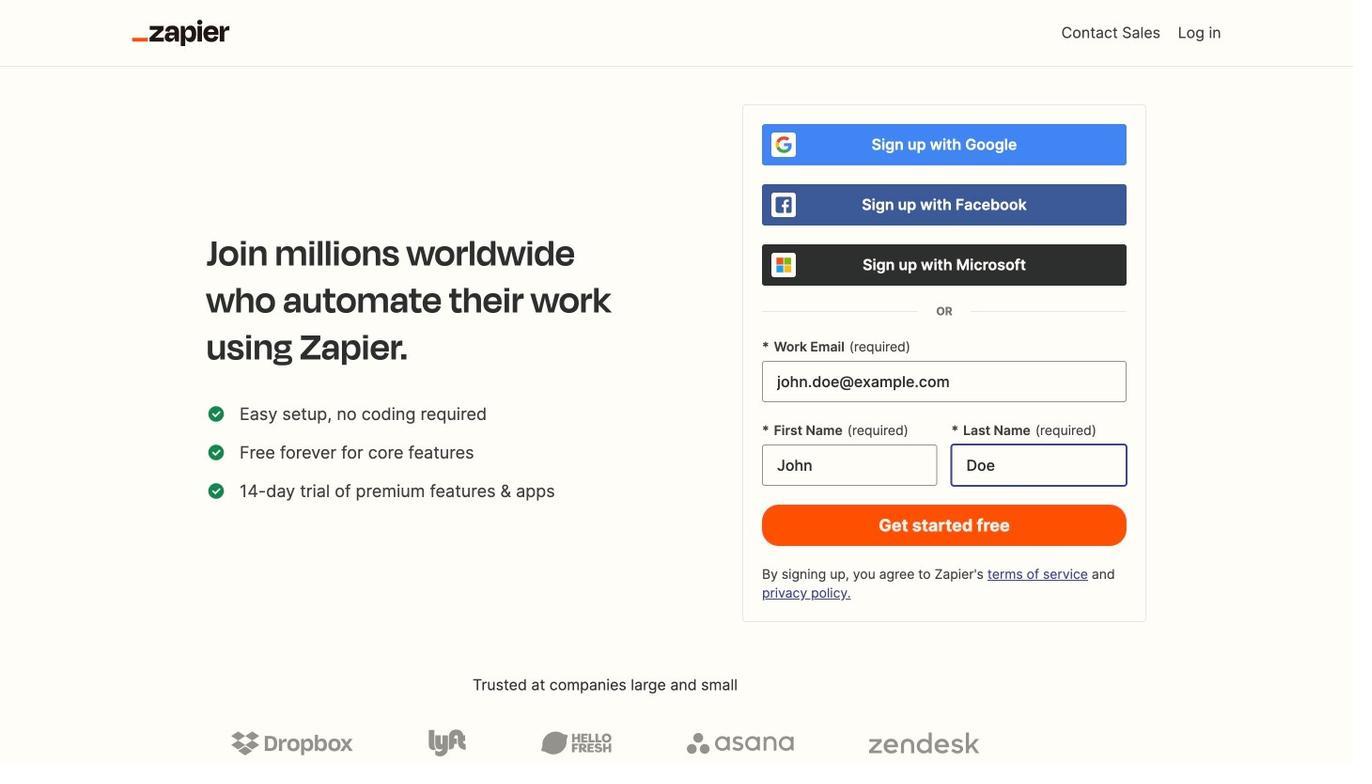 Task type: locate. For each thing, give the bounding box(es) containing it.
asana image
[[687, 732, 794, 755]]

None text field
[[952, 445, 1126, 485]]

None text field
[[763, 445, 937, 485]]

dropbox image
[[230, 731, 353, 756]]

lyft image
[[429, 729, 466, 757]]

hellofresh image
[[541, 732, 612, 755]]

None email field
[[763, 362, 1126, 401]]



Task type: describe. For each thing, give the bounding box(es) containing it.
zendesk image
[[869, 733, 980, 754]]

go to the zapier homepage image
[[132, 20, 230, 46]]

manage your account and search apps form
[[1060, 0, 1222, 66]]



Task type: vqa. For each thing, say whether or not it's contained in the screenshot.
Asana image
yes



